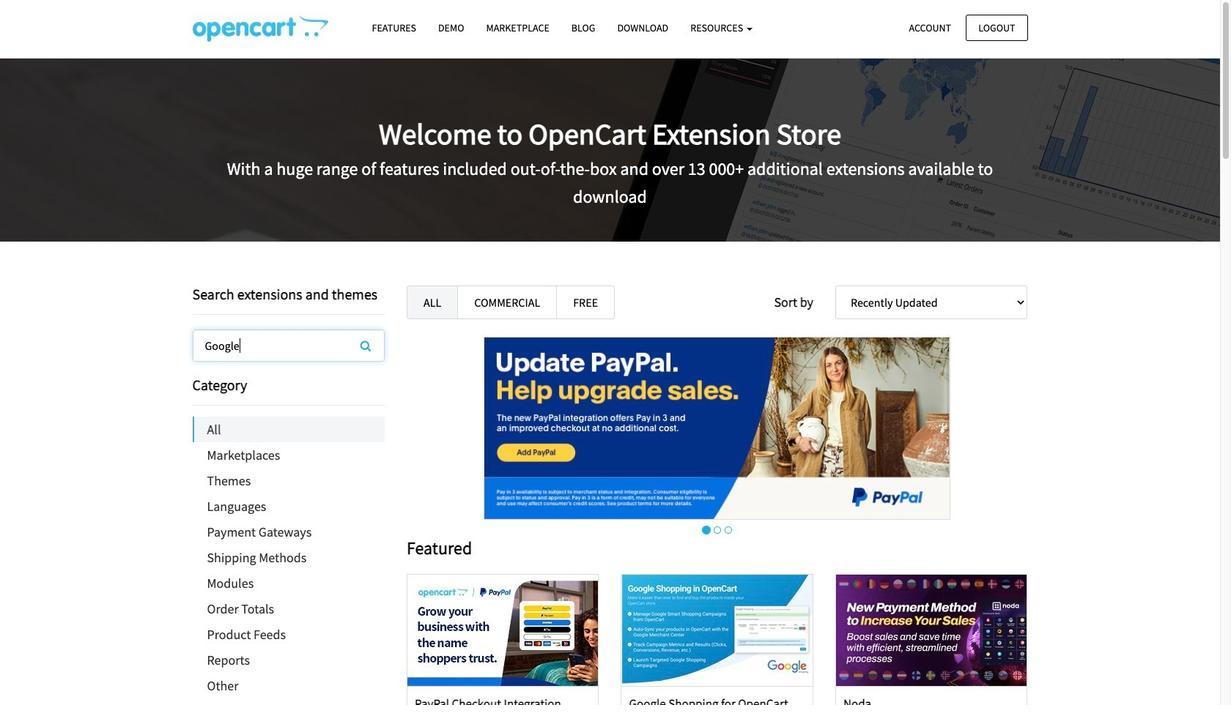 Task type: locate. For each thing, give the bounding box(es) containing it.
paypal checkout integration image
[[408, 575, 598, 687]]

None text field
[[193, 330, 384, 361]]

google shopping for opencart image
[[622, 575, 812, 687]]



Task type: vqa. For each thing, say whether or not it's contained in the screenshot.
created
no



Task type: describe. For each thing, give the bounding box(es) containing it.
noda image
[[836, 575, 1027, 687]]

opencart extensions image
[[192, 15, 328, 42]]

paypal payment gateway image
[[484, 337, 951, 520]]

search image
[[360, 340, 371, 352]]



